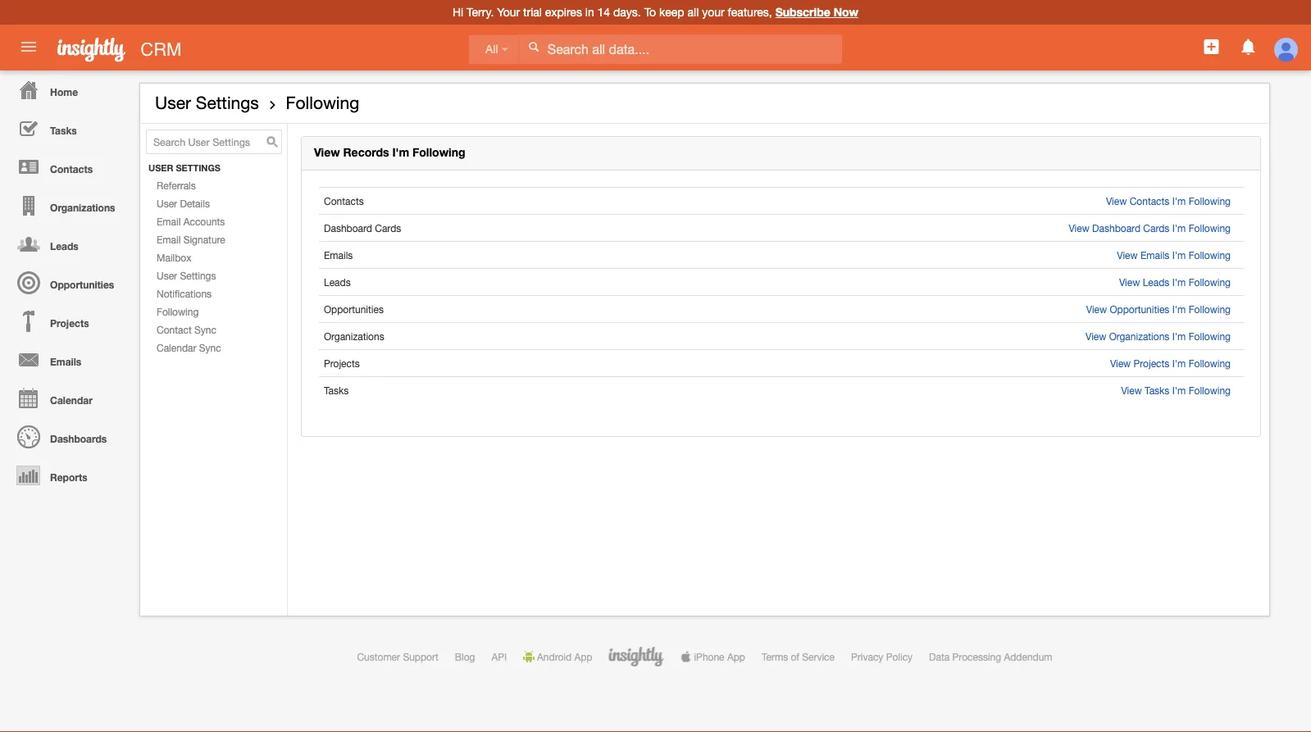 Task type: locate. For each thing, give the bounding box(es) containing it.
0 horizontal spatial cards
[[375, 222, 401, 234]]

1 vertical spatial calendar
[[50, 395, 93, 406]]

cards down "view contacts i'm following" link
[[1144, 222, 1170, 234]]

i'm up the view leads i'm following link
[[1173, 249, 1187, 261]]

leads
[[50, 240, 79, 252], [324, 277, 351, 288], [1143, 277, 1170, 288]]

user settings link
[[155, 93, 259, 113], [140, 267, 287, 285]]

calendar
[[157, 342, 196, 354], [50, 395, 93, 406]]

view
[[314, 146, 340, 159], [1107, 195, 1128, 207], [1069, 222, 1090, 234], [1118, 249, 1138, 261], [1120, 277, 1141, 288], [1087, 304, 1108, 315], [1086, 331, 1107, 342], [1111, 358, 1132, 369], [1122, 385, 1143, 396]]

following down view projects i'm following
[[1189, 385, 1231, 396]]

calendar up dashboards link
[[50, 395, 93, 406]]

i'm for organizations
[[1173, 331, 1187, 342]]

android app
[[537, 651, 593, 663]]

i'm up view projects i'm following link
[[1173, 331, 1187, 342]]

navigation
[[0, 71, 131, 495]]

contacts up 'view dashboard cards i'm following'
[[1130, 195, 1170, 207]]

contact
[[157, 324, 192, 336]]

service
[[803, 651, 835, 663]]

following link
[[286, 93, 360, 113], [140, 303, 287, 321]]

0 horizontal spatial calendar
[[50, 395, 93, 406]]

i'm for records
[[392, 146, 409, 159]]

cards
[[375, 222, 401, 234], [1144, 222, 1170, 234]]

1 vertical spatial email
[[157, 234, 181, 245]]

0 horizontal spatial projects
[[50, 317, 89, 329]]

1 horizontal spatial leads
[[324, 277, 351, 288]]

opportunities link
[[4, 263, 131, 302]]

leads link
[[4, 225, 131, 263]]

1 vertical spatial user
[[157, 198, 177, 209]]

i'm for projects
[[1173, 358, 1187, 369]]

following for view tasks i'm following
[[1189, 385, 1231, 396]]

following for view leads i'm following
[[1189, 277, 1231, 288]]

i'm
[[392, 146, 409, 159], [1173, 195, 1187, 207], [1173, 222, 1187, 234], [1173, 249, 1187, 261], [1173, 277, 1187, 288], [1173, 304, 1187, 315], [1173, 331, 1187, 342], [1173, 358, 1187, 369], [1173, 385, 1187, 396]]

tasks inside tasks link
[[50, 125, 77, 136]]

following up 'contact'
[[157, 306, 199, 318]]

i'm right records
[[392, 146, 409, 159]]

customer
[[357, 651, 400, 663]]

1 horizontal spatial projects
[[324, 358, 360, 369]]

following down view leads i'm following
[[1189, 304, 1231, 315]]

app
[[575, 651, 593, 663], [728, 651, 746, 663]]

following
[[286, 93, 360, 113], [413, 146, 466, 159], [1189, 195, 1231, 207], [1189, 222, 1231, 234], [1189, 249, 1231, 261], [1189, 277, 1231, 288], [1189, 304, 1231, 315], [157, 306, 199, 318], [1189, 331, 1231, 342], [1189, 358, 1231, 369], [1189, 385, 1231, 396]]

view contacts i'm following link
[[1107, 195, 1231, 207]]

following link up records
[[286, 93, 360, 113]]

settings
[[196, 93, 259, 113], [180, 270, 216, 281]]

user settings link up notifications
[[140, 267, 287, 285]]

2 horizontal spatial organizations
[[1110, 331, 1170, 342]]

contacts up organizations link
[[50, 163, 93, 175]]

i'm up view tasks i'm following link
[[1173, 358, 1187, 369]]

i'm for leads
[[1173, 277, 1187, 288]]

leads down dashboard cards
[[324, 277, 351, 288]]

in
[[586, 5, 595, 19]]

sync down contact sync link on the left of page
[[199, 342, 221, 354]]

your
[[497, 5, 520, 19]]

i'm down the view emails i'm following link on the top of page
[[1173, 277, 1187, 288]]

view emails i'm following link
[[1118, 249, 1231, 261]]

1 horizontal spatial dashboard
[[1093, 222, 1141, 234]]

0 horizontal spatial organizations
[[50, 202, 115, 213]]

email accounts link
[[140, 213, 287, 231]]

1 app from the left
[[575, 651, 593, 663]]

view for view emails i'm following
[[1118, 249, 1138, 261]]

dashboard
[[324, 222, 372, 234], [1093, 222, 1141, 234]]

all link
[[469, 35, 519, 64]]

navigation containing home
[[0, 71, 131, 495]]

user
[[155, 93, 191, 113], [157, 198, 177, 209], [157, 270, 177, 281]]

user down crm
[[155, 93, 191, 113]]

calendar down 'contact'
[[157, 342, 196, 354]]

1 horizontal spatial calendar
[[157, 342, 196, 354]]

1 horizontal spatial app
[[728, 651, 746, 663]]

app right android
[[575, 651, 593, 663]]

2 app from the left
[[728, 651, 746, 663]]

contact sync link
[[140, 321, 287, 339]]

view projects i'm following link
[[1111, 358, 1231, 369]]

2 horizontal spatial leads
[[1143, 277, 1170, 288]]

0 horizontal spatial tasks
[[50, 125, 77, 136]]

dashboard down view contacts i'm following
[[1093, 222, 1141, 234]]

following up view emails i'm following
[[1189, 222, 1231, 234]]

0 horizontal spatial app
[[575, 651, 593, 663]]

records
[[343, 146, 389, 159]]

emails down 'view dashboard cards i'm following'
[[1141, 249, 1170, 261]]

hi
[[453, 5, 464, 19]]

of
[[791, 651, 800, 663]]

view for view dashboard cards i'm following
[[1069, 222, 1090, 234]]

user settings
[[155, 93, 259, 113]]

leads up opportunities link
[[50, 240, 79, 252]]

user down referrals
[[157, 198, 177, 209]]

0 vertical spatial calendar
[[157, 342, 196, 354]]

app for iphone app
[[728, 651, 746, 663]]

following for view contacts i'm following
[[1189, 195, 1231, 207]]

2 horizontal spatial contacts
[[1130, 195, 1170, 207]]

following up the view leads i'm following link
[[1189, 249, 1231, 261]]

following up the view emails i'm following link on the top of page
[[1189, 195, 1231, 207]]

2 horizontal spatial projects
[[1134, 358, 1170, 369]]

email down details at the top of page
[[157, 216, 181, 227]]

terry.
[[467, 5, 494, 19]]

following up view tasks i'm following link
[[1189, 358, 1231, 369]]

projects inside navigation
[[50, 317, 89, 329]]

following up view projects i'm following link
[[1189, 331, 1231, 342]]

settings up notifications
[[180, 270, 216, 281]]

features,
[[728, 5, 773, 19]]

0 horizontal spatial dashboard
[[324, 222, 372, 234]]

white image
[[528, 41, 540, 53]]

opportunities up projects link
[[50, 279, 114, 290]]

now
[[834, 5, 859, 19]]

view for view records i'm following
[[314, 146, 340, 159]]

email
[[157, 216, 181, 227], [157, 234, 181, 245]]

data processing addendum link
[[930, 651, 1053, 663]]

user down mailbox
[[157, 270, 177, 281]]

api link
[[492, 651, 507, 663]]

following for view projects i'm following
[[1189, 358, 1231, 369]]

i'm down view leads i'm following
[[1173, 304, 1187, 315]]

contacts up dashboard cards
[[324, 195, 364, 207]]

dashboard down records
[[324, 222, 372, 234]]

emails up the calendar link at the bottom left
[[50, 356, 81, 368]]

following for view records i'm following
[[413, 146, 466, 159]]

sync
[[194, 324, 217, 336], [199, 342, 221, 354]]

projects
[[50, 317, 89, 329], [324, 358, 360, 369], [1134, 358, 1170, 369]]

emails down dashboard cards
[[324, 249, 353, 261]]

leads up view opportunities i'm following
[[1143, 277, 1170, 288]]

following for view emails i'm following
[[1189, 249, 1231, 261]]

1 vertical spatial following link
[[140, 303, 287, 321]]

view organizations i'm following link
[[1086, 331, 1231, 342]]

0 vertical spatial user
[[155, 93, 191, 113]]

user settings link up search user settings text field
[[155, 93, 259, 113]]

i'm up 'view dashboard cards i'm following'
[[1173, 195, 1187, 207]]

view for view leads i'm following
[[1120, 277, 1141, 288]]

i'm for tasks
[[1173, 385, 1187, 396]]

0 vertical spatial sync
[[194, 324, 217, 336]]

settings up search user settings text field
[[196, 93, 259, 113]]

i'm up view emails i'm following
[[1173, 222, 1187, 234]]

i'm down view projects i'm following
[[1173, 385, 1187, 396]]

keep
[[660, 5, 685, 19]]

cards down view records i'm following
[[375, 222, 401, 234]]

subscribe
[[776, 5, 831, 19]]

opportunities down dashboard cards
[[324, 304, 384, 315]]

signature
[[184, 234, 225, 245]]

email up mailbox
[[157, 234, 181, 245]]

i'm for opportunities
[[1173, 304, 1187, 315]]

0 horizontal spatial contacts
[[50, 163, 93, 175]]

1 vertical spatial sync
[[199, 342, 221, 354]]

app right iphone
[[728, 651, 746, 663]]

following up records
[[286, 93, 360, 113]]

addendum
[[1005, 651, 1053, 663]]

sync up calendar sync 'link'
[[194, 324, 217, 336]]

view leads i'm following link
[[1120, 277, 1231, 288]]

1 horizontal spatial contacts
[[324, 195, 364, 207]]

following down the view emails i'm following link on the top of page
[[1189, 277, 1231, 288]]

iphone
[[694, 651, 725, 663]]

1 horizontal spatial cards
[[1144, 222, 1170, 234]]

2 cards from the left
[[1144, 222, 1170, 234]]

Search all data.... text field
[[519, 34, 842, 64]]

contacts
[[50, 163, 93, 175], [324, 195, 364, 207], [1130, 195, 1170, 207]]

0 horizontal spatial opportunities
[[50, 279, 114, 290]]

following link down notifications
[[140, 303, 287, 321]]

1 horizontal spatial opportunities
[[324, 304, 384, 315]]

following right records
[[413, 146, 466, 159]]

view tasks i'm following
[[1122, 385, 1231, 396]]

2 vertical spatial user
[[157, 270, 177, 281]]

0 vertical spatial email
[[157, 216, 181, 227]]

terms of service link
[[762, 651, 835, 663]]

reports
[[50, 472, 87, 483]]

opportunities up 'view organizations i'm following'
[[1110, 304, 1170, 315]]

1 vertical spatial settings
[[180, 270, 216, 281]]

organizations
[[50, 202, 115, 213], [324, 331, 384, 342], [1110, 331, 1170, 342]]



Task type: describe. For each thing, give the bounding box(es) containing it.
iphone app link
[[680, 651, 746, 663]]

dashboards
[[50, 433, 107, 445]]

details
[[180, 198, 210, 209]]

home link
[[4, 71, 131, 109]]

view for view contacts i'm following
[[1107, 195, 1128, 207]]

user details link
[[140, 194, 287, 213]]

accounts
[[184, 216, 225, 227]]

view for view organizations i'm following
[[1086, 331, 1107, 342]]

view emails i'm following
[[1118, 249, 1231, 261]]

2 dashboard from the left
[[1093, 222, 1141, 234]]

projects link
[[4, 302, 131, 340]]

mailbox
[[157, 252, 192, 263]]

2 horizontal spatial tasks
[[1145, 385, 1170, 396]]

android app link
[[523, 651, 593, 663]]

calendar link
[[4, 379, 131, 418]]

opportunities inside navigation
[[50, 279, 114, 290]]

calendar inside user settings referrals user details email accounts email signature mailbox user settings notifications following contact sync calendar sync
[[157, 342, 196, 354]]

customer support
[[357, 651, 439, 663]]

processing
[[953, 651, 1002, 663]]

2 horizontal spatial opportunities
[[1110, 304, 1170, 315]]

calendar sync link
[[140, 339, 287, 357]]

user settings referrals user details email accounts email signature mailbox user settings notifications following contact sync calendar sync
[[148, 163, 225, 354]]

organizations link
[[4, 186, 131, 225]]

0 vertical spatial settings
[[196, 93, 259, 113]]

reports link
[[4, 456, 131, 495]]

0 horizontal spatial leads
[[50, 240, 79, 252]]

1 horizontal spatial organizations
[[324, 331, 384, 342]]

expires
[[545, 5, 582, 19]]

contacts link
[[4, 148, 131, 186]]

0 vertical spatial user settings link
[[155, 93, 259, 113]]

terms of service
[[762, 651, 835, 663]]

view dashboard cards i'm following
[[1069, 222, 1231, 234]]

referrals
[[157, 180, 196, 191]]

to
[[645, 5, 656, 19]]

days.
[[614, 5, 641, 19]]

all
[[688, 5, 699, 19]]

view for view opportunities i'm following
[[1087, 304, 1108, 315]]

all
[[486, 43, 498, 56]]

settings
[[176, 163, 221, 174]]

crm
[[141, 39, 182, 59]]

view opportunities i'm following
[[1087, 304, 1231, 315]]

2 email from the top
[[157, 234, 181, 245]]

dashboard cards
[[324, 222, 401, 234]]

home
[[50, 86, 78, 98]]

view for view tasks i'm following
[[1122, 385, 1143, 396]]

notifications
[[157, 288, 212, 300]]

view contacts i'm following
[[1107, 195, 1231, 207]]

hi terry. your trial expires in 14 days. to keep all your features, subscribe now
[[453, 5, 859, 19]]

support
[[403, 651, 439, 663]]

notifications image
[[1239, 37, 1259, 57]]

notifications link
[[140, 285, 287, 303]]

1 horizontal spatial emails
[[324, 249, 353, 261]]

view dashboard cards i'm following link
[[1069, 222, 1231, 234]]

your
[[702, 5, 725, 19]]

android
[[537, 651, 572, 663]]

14
[[598, 5, 610, 19]]

view records i'm following
[[314, 146, 466, 159]]

app for android app
[[575, 651, 593, 663]]

following for view opportunities i'm following
[[1189, 304, 1231, 315]]

1 horizontal spatial tasks
[[324, 385, 349, 396]]

blog
[[455, 651, 475, 663]]

data
[[930, 651, 950, 663]]

view leads i'm following
[[1120, 277, 1231, 288]]

email signature link
[[140, 231, 287, 249]]

1 vertical spatial user settings link
[[140, 267, 287, 285]]

iphone app
[[694, 651, 746, 663]]

i'm for emails
[[1173, 249, 1187, 261]]

0 horizontal spatial emails
[[50, 356, 81, 368]]

subscribe now link
[[776, 5, 859, 19]]

mailbox link
[[140, 249, 287, 267]]

2 horizontal spatial emails
[[1141, 249, 1170, 261]]

referrals link
[[140, 176, 287, 194]]

policy
[[887, 651, 913, 663]]

0 vertical spatial following link
[[286, 93, 360, 113]]

tasks link
[[4, 109, 131, 148]]

customer support link
[[357, 651, 439, 663]]

privacy policy link
[[852, 651, 913, 663]]

following for view organizations i'm following
[[1189, 331, 1231, 342]]

following inside user settings referrals user details email accounts email signature mailbox user settings notifications following contact sync calendar sync
[[157, 306, 199, 318]]

emails link
[[4, 340, 131, 379]]

1 dashboard from the left
[[324, 222, 372, 234]]

view organizations i'm following
[[1086, 331, 1231, 342]]

view projects i'm following
[[1111, 358, 1231, 369]]

trial
[[523, 5, 542, 19]]

i'm for contacts
[[1173, 195, 1187, 207]]

privacy
[[852, 651, 884, 663]]

view for view projects i'm following
[[1111, 358, 1132, 369]]

data processing addendum
[[930, 651, 1053, 663]]

1 email from the top
[[157, 216, 181, 227]]

settings inside user settings referrals user details email accounts email signature mailbox user settings notifications following contact sync calendar sync
[[180, 270, 216, 281]]

terms
[[762, 651, 789, 663]]

contacts inside navigation
[[50, 163, 93, 175]]

view opportunities i'm following link
[[1087, 304, 1231, 315]]

privacy policy
[[852, 651, 913, 663]]

dashboards link
[[4, 418, 131, 456]]

Search User Settings text field
[[146, 130, 282, 154]]

api
[[492, 651, 507, 663]]

user
[[148, 163, 173, 174]]

view tasks i'm following link
[[1122, 385, 1231, 396]]

1 cards from the left
[[375, 222, 401, 234]]

blog link
[[455, 651, 475, 663]]

calendar inside navigation
[[50, 395, 93, 406]]



Task type: vqa. For each thing, say whether or not it's contained in the screenshot.
files 1
no



